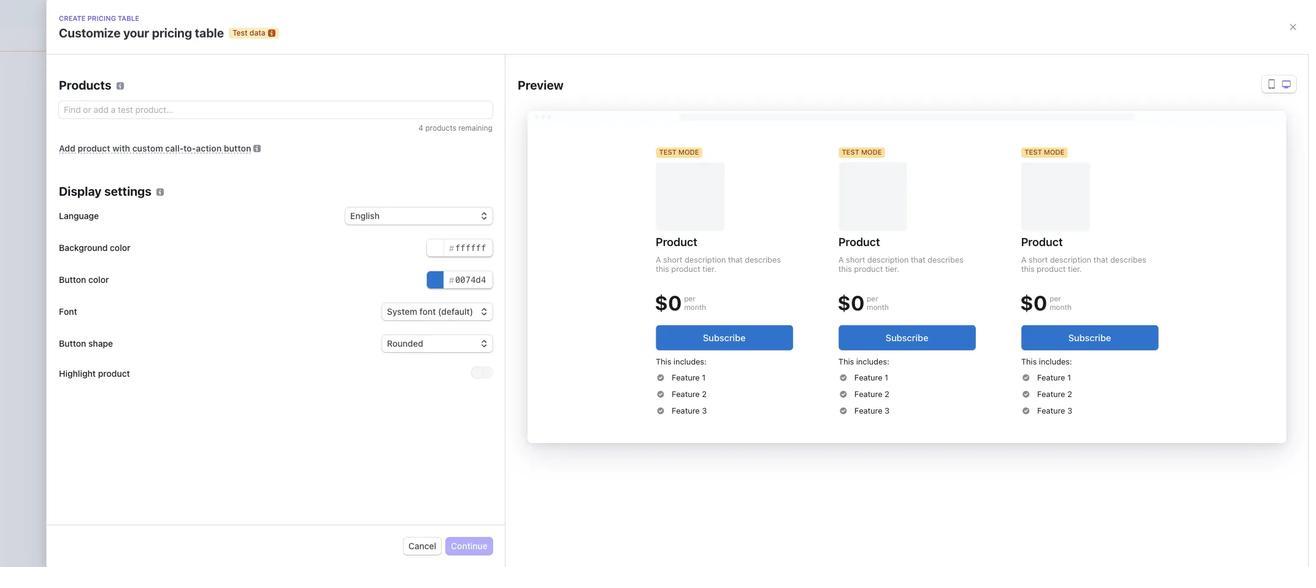Task type: locate. For each thing, give the bounding box(es) containing it.
color
[[110, 242, 130, 253], [88, 274, 109, 285]]

1 horizontal spatial a
[[561, 283, 568, 297]]

a up branded,
[[561, 283, 568, 297]]

0 horizontal spatial create pricing table
[[59, 14, 139, 22]]

color for button color
[[88, 274, 109, 285]]

0 vertical spatial color
[[110, 242, 130, 253]]

product for highlight
[[98, 368, 130, 378]]

continue
[[451, 541, 488, 551]]

create
[[59, 14, 86, 22], [520, 283, 559, 297], [520, 302, 546, 312], [537, 343, 564, 354]]

button left shape
[[59, 338, 86, 349]]

add product with custom call-to-action button
[[59, 143, 251, 153]]

button
[[59, 274, 86, 285], [59, 338, 86, 349]]

0 horizontal spatial color
[[88, 274, 109, 285]]

0 horizontal spatial your
[[123, 26, 149, 40]]

button color
[[59, 274, 109, 285]]

your right customize
[[123, 26, 149, 40]]

on
[[730, 302, 740, 312]]

1 vertical spatial your
[[743, 302, 760, 312]]

product
[[78, 143, 110, 153], [98, 368, 130, 378]]

2 button from the top
[[59, 338, 86, 349]]

0 horizontal spatial a
[[549, 302, 553, 312]]

next
[[1102, 477, 1120, 487]]

product down shape
[[98, 368, 130, 378]]

embed
[[701, 302, 728, 312]]

1 vertical spatial create pricing table
[[537, 343, 617, 354]]

shape
[[88, 338, 113, 349]]

english
[[350, 211, 380, 221]]

table
[[118, 14, 139, 22], [195, 26, 224, 40], [614, 283, 643, 297], [668, 302, 688, 312], [597, 343, 617, 354]]

to
[[690, 302, 698, 312]]

pricing
[[87, 14, 116, 22], [152, 26, 192, 40], [571, 283, 611, 297], [639, 302, 666, 312], [566, 343, 594, 354]]

1 vertical spatial button
[[59, 338, 86, 349]]

create pricing table up customize
[[59, 14, 139, 22]]

background color
[[59, 242, 130, 253]]

a
[[561, 283, 568, 297], [549, 302, 553, 312]]

0 vertical spatial your
[[123, 26, 149, 40]]

Find or add a test product… text field
[[59, 101, 493, 118]]

1 button from the top
[[59, 274, 86, 285]]

test data
[[233, 28, 266, 37]]

color down background color
[[88, 274, 109, 285]]

button for button shape
[[59, 338, 86, 349]]

None text field
[[427, 239, 493, 257], [427, 271, 493, 288], [427, 239, 493, 257], [427, 271, 493, 288]]

button for button color
[[59, 274, 86, 285]]

responsive
[[593, 302, 636, 312]]

remaining
[[459, 123, 493, 133]]

your right on
[[743, 302, 760, 312]]

color for background color
[[110, 242, 130, 253]]

a up website.
[[549, 302, 553, 312]]

0 vertical spatial product
[[78, 143, 110, 153]]

previous
[[1054, 477, 1087, 487]]

table inside the "create pricing table" link
[[597, 343, 617, 354]]

background
[[59, 242, 108, 253]]

0 vertical spatial button
[[59, 274, 86, 285]]

1 horizontal spatial your
[[743, 302, 760, 312]]

highlight
[[59, 368, 96, 378]]

1 horizontal spatial color
[[110, 242, 130, 253]]

website.
[[520, 314, 553, 324]]

cancel button
[[404, 538, 441, 555]]

test data
[[638, 52, 672, 60]]

1 horizontal spatial create pricing table
[[537, 343, 617, 354]]

button up font
[[59, 274, 86, 285]]

continue button
[[446, 538, 493, 555]]

1 vertical spatial product
[[98, 368, 130, 378]]

add
[[59, 143, 75, 153]]

customize your pricing table
[[59, 26, 224, 40]]

create pricing table down branded,
[[537, 343, 617, 354]]

display settings
[[59, 184, 152, 198]]

preview
[[518, 78, 564, 92]]

1 vertical spatial color
[[88, 274, 109, 285]]

table up customize your pricing table
[[118, 14, 139, 22]]

your inside create a pricing table create a branded, responsive pricing table to embed on your website.
[[743, 302, 760, 312]]

color right background
[[110, 242, 130, 253]]

your
[[123, 26, 149, 40], [743, 302, 760, 312]]

create pricing table
[[59, 14, 139, 22], [537, 343, 617, 354]]

0 vertical spatial a
[[561, 283, 568, 297]]

product right add
[[78, 143, 110, 153]]

table down the responsive
[[597, 343, 617, 354]]



Task type: describe. For each thing, give the bounding box(es) containing it.
button shape
[[59, 338, 113, 349]]

language
[[59, 211, 99, 221]]

custom
[[132, 143, 163, 153]]

table left test
[[195, 26, 224, 40]]

call-
[[165, 143, 184, 153]]

0 vertical spatial create pricing table
[[59, 14, 139, 22]]

display
[[59, 184, 102, 198]]

table up the responsive
[[614, 283, 643, 297]]

next button
[[1097, 474, 1124, 489]]

english button
[[346, 207, 493, 225]]

with
[[112, 143, 130, 153]]

products
[[426, 123, 457, 133]]

action
[[196, 143, 222, 153]]

1 vertical spatial a
[[549, 302, 553, 312]]

create a pricing table create a branded, responsive pricing table to embed on your website.
[[520, 283, 760, 324]]

product for add
[[78, 143, 110, 153]]

branded,
[[556, 302, 591, 312]]

4 products remaining
[[419, 123, 493, 133]]

font
[[59, 306, 77, 317]]

create pricing table link
[[520, 340, 637, 358]]

settings
[[104, 184, 152, 198]]

data
[[656, 52, 672, 60]]

data
[[250, 28, 266, 37]]

customize
[[59, 26, 121, 40]]

test
[[638, 52, 654, 60]]

previous button
[[1049, 474, 1092, 489]]

table left to
[[668, 302, 688, 312]]

button
[[224, 143, 251, 153]]

cancel
[[409, 541, 437, 551]]

to-
[[184, 143, 196, 153]]

4
[[419, 123, 424, 133]]

test
[[233, 28, 248, 37]]

add product with custom call-to-action button button
[[59, 143, 251, 153]]

highlight product
[[59, 368, 130, 378]]

products
[[59, 78, 111, 92]]



Task type: vqa. For each thing, say whether or not it's contained in the screenshot.
topmost color
yes



